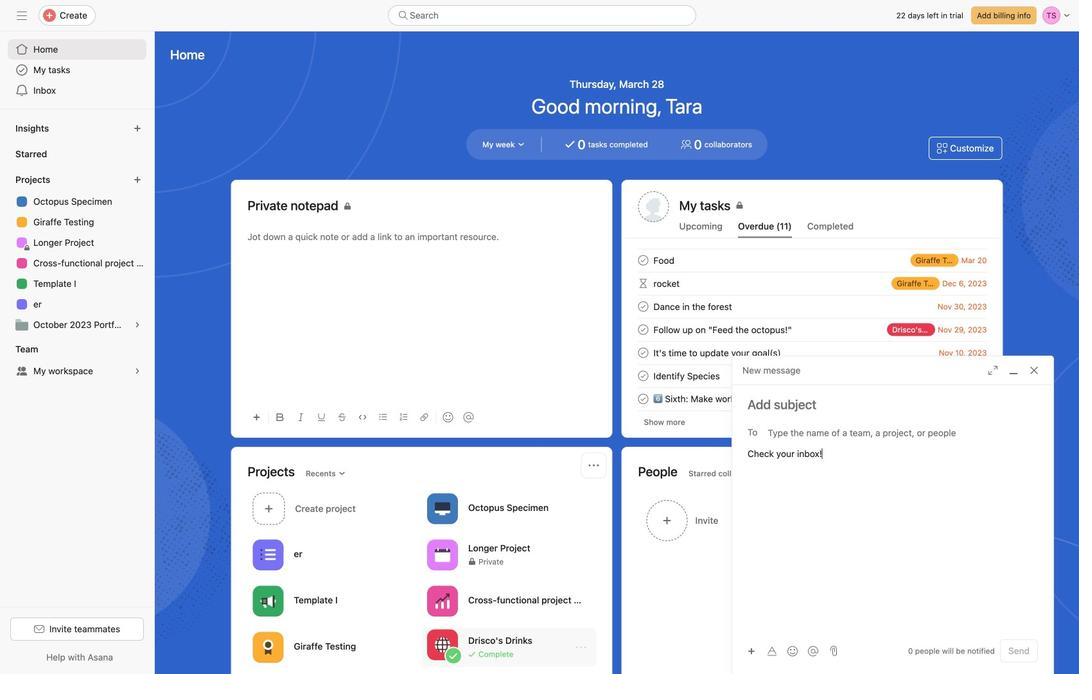 Task type: locate. For each thing, give the bounding box(es) containing it.
1 vertical spatial mark complete checkbox
[[636, 322, 651, 338]]

teams element
[[0, 338, 154, 384]]

list item
[[623, 249, 1002, 272], [623, 272, 1002, 295], [623, 295, 1002, 318], [623, 318, 1002, 341], [623, 341, 1002, 365], [623, 365, 1002, 388], [248, 489, 422, 529], [422, 628, 596, 667]]

list box
[[388, 5, 696, 26]]

Mark complete checkbox
[[636, 253, 651, 268], [636, 322, 651, 338], [636, 345, 651, 361]]

Mark complete checkbox
[[636, 299, 651, 314], [636, 368, 651, 384], [636, 392, 651, 407]]

0 vertical spatial mark complete checkbox
[[636, 299, 651, 314]]

Type the name of a team, a project, or people text field
[[768, 425, 1031, 441]]

ribbon image
[[260, 640, 276, 656]]

mark complete image
[[636, 253, 651, 268], [636, 299, 651, 314], [636, 322, 651, 338], [636, 345, 651, 361], [636, 392, 651, 407]]

3 mark complete checkbox from the top
[[636, 345, 651, 361]]

0 horizontal spatial toolbar
[[248, 403, 596, 432]]

2 vertical spatial mark complete checkbox
[[636, 392, 651, 407]]

Add subject text field
[[732, 396, 1054, 414]]

dialog
[[732, 357, 1054, 674]]

global element
[[0, 31, 154, 109]]

computer image
[[435, 501, 450, 517]]

close image
[[1029, 366, 1039, 376]]

1 vertical spatial at mention image
[[808, 647, 818, 657]]

emoji image
[[788, 647, 798, 657]]

italics image
[[297, 414, 305, 421]]

at mention image right emoji "icon"
[[808, 647, 818, 657]]

2 mark complete checkbox from the top
[[636, 368, 651, 384]]

hide sidebar image
[[17, 10, 27, 21]]

1 vertical spatial mark complete checkbox
[[636, 368, 651, 384]]

at mention image
[[463, 412, 474, 423], [808, 647, 818, 657]]

insert an object image
[[253, 414, 260, 421]]

link image
[[420, 414, 428, 421]]

1 vertical spatial toolbar
[[743, 642, 825, 661]]

2 mark complete checkbox from the top
[[636, 322, 651, 338]]

0 vertical spatial toolbar
[[248, 403, 596, 432]]

globe image
[[435, 638, 450, 653]]

numbered list image
[[400, 414, 408, 421]]

2 mark complete image from the top
[[636, 299, 651, 314]]

toolbar
[[248, 403, 596, 432], [743, 642, 825, 661]]

2 vertical spatial mark complete checkbox
[[636, 345, 651, 361]]

0 vertical spatial mark complete checkbox
[[636, 253, 651, 268]]

1 mark complete checkbox from the top
[[636, 299, 651, 314]]

projects element
[[0, 168, 154, 338]]

at mention image right link icon
[[463, 412, 474, 423]]

0 horizontal spatial at mention image
[[463, 412, 474, 423]]

strikethrough image
[[338, 414, 346, 421]]



Task type: vqa. For each thing, say whether or not it's contained in the screenshot.
Mark complete checkbox in the Looking for new HR rep cell
no



Task type: describe. For each thing, give the bounding box(es) containing it.
3 mark complete checkbox from the top
[[636, 392, 651, 407]]

see details, october 2023 portfolio image
[[134, 321, 141, 329]]

formatting image
[[767, 647, 777, 657]]

insert an object image
[[748, 648, 755, 656]]

dependencies image
[[636, 276, 651, 291]]

0 vertical spatial at mention image
[[463, 412, 474, 423]]

underline image
[[318, 414, 325, 421]]

1 mark complete image from the top
[[636, 253, 651, 268]]

bold image
[[277, 414, 284, 421]]

new insights image
[[134, 125, 141, 132]]

1 horizontal spatial at mention image
[[808, 647, 818, 657]]

bulleted list image
[[379, 414, 387, 421]]

megaphone image
[[260, 594, 276, 609]]

expand popout to full screen image
[[988, 366, 998, 376]]

graph image
[[435, 594, 450, 609]]

list image
[[260, 548, 276, 563]]

5 mark complete image from the top
[[636, 392, 651, 407]]

3 mark complete image from the top
[[636, 322, 651, 338]]

see details, my workspace image
[[134, 367, 141, 375]]

4 mark complete image from the top
[[636, 345, 651, 361]]

code image
[[359, 414, 366, 421]]

calendar image
[[435, 548, 450, 563]]

1 mark complete checkbox from the top
[[636, 253, 651, 268]]

new project or portfolio image
[[134, 176, 141, 184]]

mark complete image
[[636, 368, 651, 384]]

minimize image
[[1009, 366, 1019, 376]]

add profile photo image
[[638, 191, 669, 222]]

1 horizontal spatial toolbar
[[743, 642, 825, 661]]



